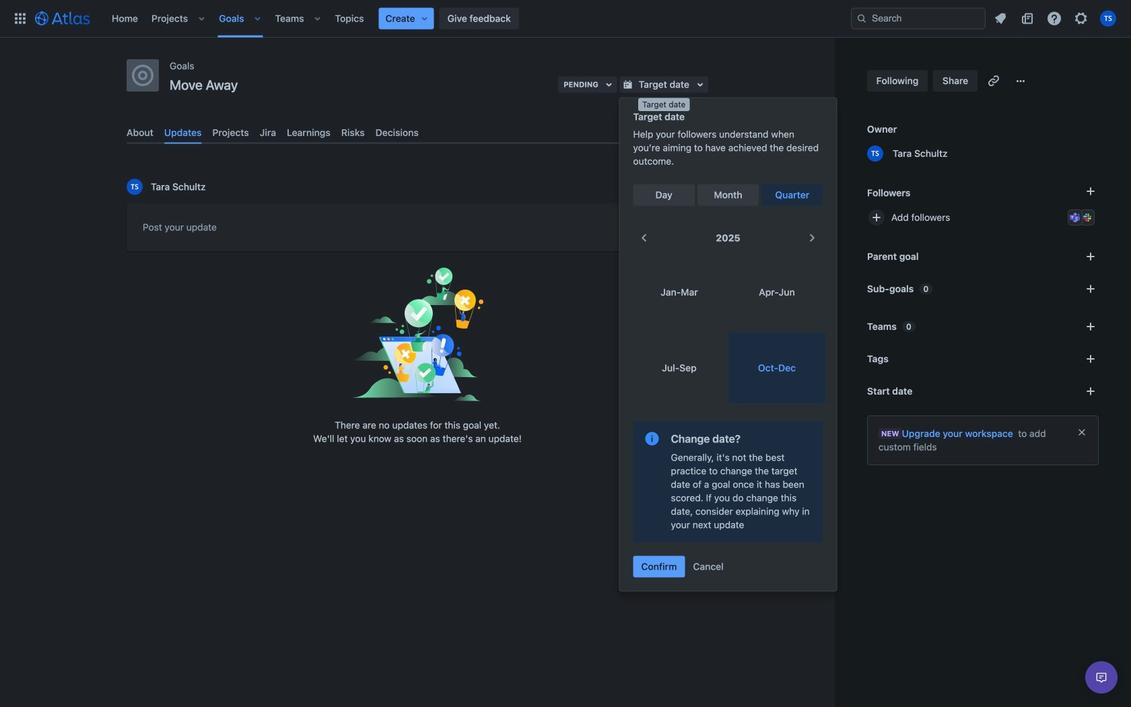 Task type: locate. For each thing, give the bounding box(es) containing it.
add tag image
[[1083, 351, 1099, 367]]

switch to... image
[[12, 10, 28, 27]]

notifications image
[[993, 10, 1009, 27]]

top element
[[8, 0, 851, 37]]

open intercom messenger image
[[1094, 670, 1110, 686]]

add follower image
[[869, 209, 885, 226]]

banner
[[0, 0, 1132, 38]]

None search field
[[851, 8, 986, 29]]

account image
[[1101, 10, 1117, 27]]

help image
[[1047, 10, 1063, 27]]

more icon image
[[1013, 73, 1029, 89]]

tab list
[[121, 122, 714, 144]]

settings image
[[1074, 10, 1090, 27]]

add a follower image
[[1083, 183, 1099, 199]]

tooltip
[[639, 98, 690, 111]]

set start date image
[[1083, 383, 1099, 399]]

add team image
[[1083, 319, 1099, 335]]

close banner image
[[1077, 427, 1088, 438]]



Task type: vqa. For each thing, say whether or not it's contained in the screenshot.
Tag "icon"
no



Task type: describe. For each thing, give the bounding box(es) containing it.
Main content area, start typing to enter text. text field
[[143, 219, 692, 240]]

see next year image
[[805, 230, 821, 246]]

msteams logo showing  channels are connected to this goal image
[[1070, 212, 1081, 223]]

see previous year image
[[636, 230, 652, 246]]

search image
[[857, 13, 868, 24]]

Search field
[[851, 8, 986, 29]]

goal icon image
[[132, 65, 154, 86]]

slack logo showing nan channels are connected to this goal image
[[1082, 212, 1093, 223]]



